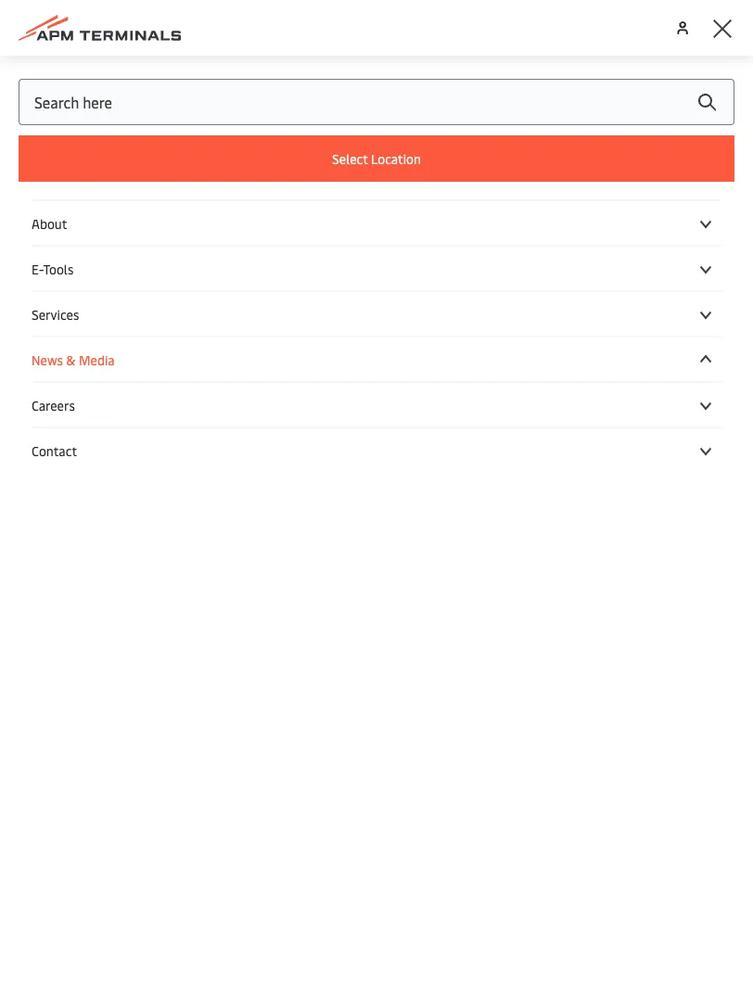 Task type: vqa. For each thing, say whether or not it's contained in the screenshot.
To
yes



Task type: locate. For each thing, give the bounding box(es) containing it.
integrated transport connections at rotterdam maasvlakte ii
[[563, 424, 665, 536]]

videos
[[182, 238, 226, 258], [101, 292, 145, 312]]

all
[[74, 238, 91, 258]]

our right of
[[113, 238, 135, 258]]

select
[[332, 150, 368, 167]]

apm terminals youtube channel link
[[48, 238, 437, 281]]

e-tools
[[32, 260, 74, 277]]

tools
[[43, 260, 74, 277]]

ceo
[[30, 398, 75, 434]]

in
[[174, 322, 187, 342]]

view right the to
[[67, 292, 98, 312]]

1 vertical spatial videos
[[101, 292, 145, 312]]

1 horizontal spatial videos
[[182, 238, 226, 258]]

0 vertical spatial view
[[67, 292, 98, 312]]

select location button
[[19, 135, 735, 182]]

view
[[67, 292, 98, 312], [334, 322, 365, 342]]

careers button
[[32, 396, 722, 414]]

view right to
[[334, 322, 365, 342]]

the left full
[[368, 322, 391, 342]]

contact
[[96, 353, 148, 373]]

0 horizontal spatial view
[[67, 292, 98, 312]]

transport
[[563, 447, 630, 467]]

0 vertical spatial our
[[113, 238, 135, 258]]

full
[[395, 322, 419, 342]]

terminal,
[[239, 292, 302, 312]]

right
[[137, 322, 171, 342]]

connections
[[563, 470, 647, 490]]

latest
[[139, 238, 179, 258]]

the
[[309, 238, 332, 258], [84, 322, 107, 342], [190, 322, 213, 342], [368, 322, 391, 342]]

the right in
[[190, 322, 213, 342]]

careers
[[32, 396, 75, 414]]

integrated
[[563, 424, 636, 444]]

media
[[79, 351, 115, 368]]

our down e-tools dropdown button
[[358, 292, 381, 312]]

the right visit
[[309, 238, 332, 258]]

please
[[229, 238, 274, 258]]

to
[[316, 322, 331, 342]]

1 vertical spatial our
[[358, 292, 381, 312]]

us
[[152, 353, 167, 373]]

ceo talks
[[30, 398, 138, 434]]

None submit
[[679, 79, 735, 125]]

to view videos for a specific terminal, browse our playlists .
[[48, 292, 447, 312]]

videos up top
[[101, 292, 145, 312]]

1 horizontal spatial our
[[358, 292, 381, 312]]

browse
[[305, 292, 355, 312]]

videos right latest
[[182, 238, 226, 258]]

for all of our latest videos please visit the
[[48, 238, 335, 258]]

contact us link
[[96, 353, 167, 373]]

rotterdam
[[563, 493, 638, 513]]

about button
[[32, 214, 722, 232]]

talks
[[81, 398, 138, 434]]

top
[[110, 322, 134, 342]]

0 horizontal spatial videos
[[101, 292, 145, 312]]

video
[[30, 117, 162, 190]]

for
[[48, 238, 71, 258]]

footage
[[563, 279, 638, 307]]

our
[[113, 238, 135, 258], [358, 292, 381, 312]]

1 vertical spatial view
[[334, 322, 365, 342]]

0 horizontal spatial our
[[113, 238, 135, 258]]

< global home
[[34, 60, 119, 78]]

to
[[48, 292, 64, 312]]

integrated transport connections at rotterdam maasvlakte ii link
[[563, 424, 665, 536]]



Task type: describe. For each thing, give the bounding box(es) containing it.
about
[[32, 214, 67, 232]]

Global search search field
[[19, 79, 735, 125]]

click the top right in the screens below to view the full playlist.
[[48, 322, 478, 342]]

roll
[[584, 251, 620, 279]]

services button
[[32, 305, 722, 323]]

playlist.
[[422, 322, 478, 342]]

global
[[44, 60, 81, 78]]

0 vertical spatial videos
[[182, 238, 226, 258]]

home
[[85, 60, 119, 78]]

e-
[[32, 260, 43, 277]]

apm terminals youtube channel
[[48, 238, 437, 281]]

contact
[[32, 442, 77, 459]]

news & media button
[[32, 351, 722, 368]]

the left top
[[84, 322, 107, 342]]

&
[[66, 351, 76, 368]]

maasvlakte
[[563, 516, 643, 536]]

please
[[48, 353, 93, 373]]

services
[[32, 305, 79, 323]]

a
[[172, 292, 180, 312]]

location
[[371, 150, 421, 167]]

library
[[175, 117, 338, 190]]

visit
[[277, 238, 306, 258]]

select location
[[332, 150, 421, 167]]

<
[[34, 60, 41, 78]]

b-
[[563, 251, 584, 279]]

ii
[[646, 516, 655, 536]]

news
[[32, 351, 63, 368]]

global home link
[[44, 60, 119, 78]]

channel
[[109, 261, 163, 281]]

screens
[[216, 322, 268, 342]]

playlists
[[384, 292, 443, 312]]

at
[[651, 470, 665, 490]]

video library
[[30, 117, 338, 190]]

for
[[149, 292, 169, 312]]

terminals
[[370, 238, 437, 258]]

youtube
[[48, 261, 106, 281]]

apm
[[335, 238, 367, 258]]

.
[[443, 292, 447, 312]]

b-roll footage
[[563, 251, 638, 307]]

contact button
[[32, 442, 722, 459]]

specific
[[184, 292, 236, 312]]

1 horizontal spatial view
[[334, 322, 365, 342]]

below
[[271, 322, 313, 342]]

click
[[48, 322, 81, 342]]

please contact us
[[48, 353, 167, 373]]

e-tools button
[[32, 260, 722, 277]]

of
[[95, 238, 109, 258]]

news & media
[[32, 351, 115, 368]]



